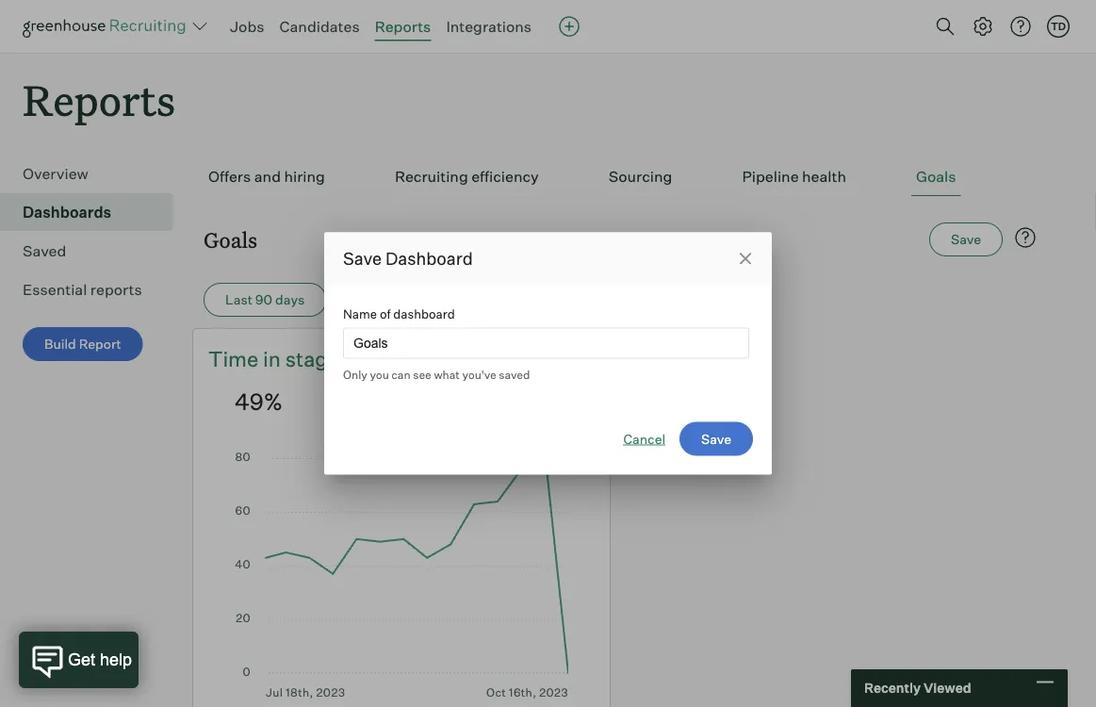 Task type: vqa. For each thing, say whether or not it's contained in the screenshot.
Goals inside "button"
yes



Task type: locate. For each thing, give the bounding box(es) containing it.
offers
[[208, 167, 251, 186]]

jobs link
[[230, 17, 265, 36]]

dashboard
[[394, 307, 455, 322]]

reports
[[375, 17, 431, 36], [23, 72, 176, 127]]

tab list
[[204, 158, 1041, 196]]

reports
[[90, 280, 142, 299]]

49%
[[235, 387, 283, 415]]

viewed
[[924, 680, 972, 696]]

90
[[255, 292, 273, 308]]

pipeline health button
[[738, 158, 852, 196]]

none text field inside save dashboard 'dialog'
[[343, 328, 750, 359]]

last 90 days button
[[204, 283, 327, 317]]

td
[[1051, 20, 1067, 33]]

dashboards link
[[23, 201, 166, 224]]

None text field
[[343, 328, 750, 359]]

1 vertical spatial goals
[[204, 226, 257, 253]]

1 horizontal spatial goals
[[917, 167, 957, 186]]

td button
[[1044, 11, 1074, 41]]

2 vertical spatial save
[[702, 431, 732, 447]]

xychart image
[[235, 445, 569, 700]]

1 vertical spatial save button
[[680, 422, 754, 456]]

save dashboard dialog
[[324, 232, 772, 475]]

integrations
[[446, 17, 532, 36]]

reports right candidates
[[375, 17, 431, 36]]

0 horizontal spatial reports
[[23, 72, 176, 127]]

essential reports link
[[23, 278, 166, 301]]

0 horizontal spatial save button
[[680, 422, 754, 456]]

1 vertical spatial save
[[343, 248, 382, 269]]

saved
[[23, 242, 66, 260]]

build
[[44, 336, 76, 352]]

save
[[952, 231, 982, 248], [343, 248, 382, 269], [702, 431, 732, 447]]

last
[[225, 292, 253, 308]]

name
[[343, 307, 377, 322]]

save left faq icon on the right top of page
[[952, 231, 982, 248]]

overview
[[23, 164, 88, 183]]

save dashboard
[[343, 248, 473, 269]]

1 horizontal spatial reports
[[375, 17, 431, 36]]

time
[[208, 346, 259, 372]]

reports down greenhouse recruiting image
[[23, 72, 176, 127]]

health
[[803, 167, 847, 186]]

0 vertical spatial save
[[952, 231, 982, 248]]

save button
[[930, 223, 1003, 257], [680, 422, 754, 456]]

only
[[343, 367, 368, 381]]

offers and hiring
[[208, 167, 325, 186]]

sourcing
[[609, 167, 673, 186]]

save button left faq icon on the right top of page
[[930, 223, 1003, 257]]

stage
[[286, 346, 340, 372]]

time in
[[208, 346, 286, 372]]

essential
[[23, 280, 87, 299]]

efficiency
[[472, 167, 539, 186]]

save right cancel
[[702, 431, 732, 447]]

candidates
[[280, 17, 360, 36]]

save button right cancel link
[[680, 422, 754, 456]]

only you can see what you've saved
[[343, 367, 530, 381]]

goals
[[917, 167, 957, 186], [204, 226, 257, 253]]

build report button
[[23, 327, 143, 361]]

goals inside button
[[917, 167, 957, 186]]

0 vertical spatial save button
[[930, 223, 1003, 257]]

pipeline health
[[743, 167, 847, 186]]

essential reports
[[23, 280, 142, 299]]

0 horizontal spatial goals
[[204, 226, 257, 253]]

search image
[[935, 15, 957, 38]]

saved
[[499, 367, 530, 381]]

0 vertical spatial goals
[[917, 167, 957, 186]]

overview link
[[23, 162, 166, 185]]

save up name
[[343, 248, 382, 269]]

name of dashboard
[[343, 307, 455, 322]]



Task type: describe. For each thing, give the bounding box(es) containing it.
jobs
[[230, 17, 265, 36]]

recruiting efficiency button
[[390, 158, 544, 196]]

in
[[263, 346, 281, 372]]

and
[[254, 167, 281, 186]]

you
[[370, 367, 389, 381]]

build report
[[44, 336, 121, 352]]

report
[[79, 336, 121, 352]]

recruiting
[[395, 167, 468, 186]]

greenhouse recruiting image
[[23, 15, 192, 38]]

candidates link
[[280, 17, 360, 36]]

1 vertical spatial reports
[[23, 72, 176, 127]]

faq image
[[1015, 227, 1037, 249]]

0 vertical spatial reports
[[375, 17, 431, 36]]

last 90 days
[[225, 292, 305, 308]]

in link
[[263, 344, 286, 373]]

sourcing button
[[604, 158, 678, 196]]

hiring
[[284, 167, 325, 186]]

0 horizontal spatial save
[[343, 248, 382, 269]]

1 horizontal spatial save
[[702, 431, 732, 447]]

tab list containing offers and hiring
[[204, 158, 1041, 196]]

reports link
[[375, 17, 431, 36]]

save button inside 'dialog'
[[680, 422, 754, 456]]

what
[[434, 367, 460, 381]]

you've
[[462, 367, 497, 381]]

of
[[380, 307, 391, 322]]

1 horizontal spatial save button
[[930, 223, 1003, 257]]

2 horizontal spatial save
[[952, 231, 982, 248]]

see
[[413, 367, 432, 381]]

days
[[275, 292, 305, 308]]

saved link
[[23, 240, 166, 262]]

cancel
[[624, 431, 666, 447]]

integrations link
[[446, 17, 532, 36]]

recruiting efficiency
[[395, 167, 539, 186]]

time link
[[208, 344, 263, 373]]

goals button
[[912, 158, 961, 196]]

can
[[392, 367, 411, 381]]

offers and hiring button
[[204, 158, 330, 196]]

cancel link
[[624, 430, 666, 448]]

dashboard
[[386, 248, 473, 269]]

dashboards
[[23, 203, 111, 222]]

stage link
[[286, 344, 340, 373]]

pipeline
[[743, 167, 799, 186]]

recently
[[865, 680, 921, 696]]

td button
[[1048, 15, 1070, 38]]

recently viewed
[[865, 680, 972, 696]]

configure image
[[972, 15, 995, 38]]



